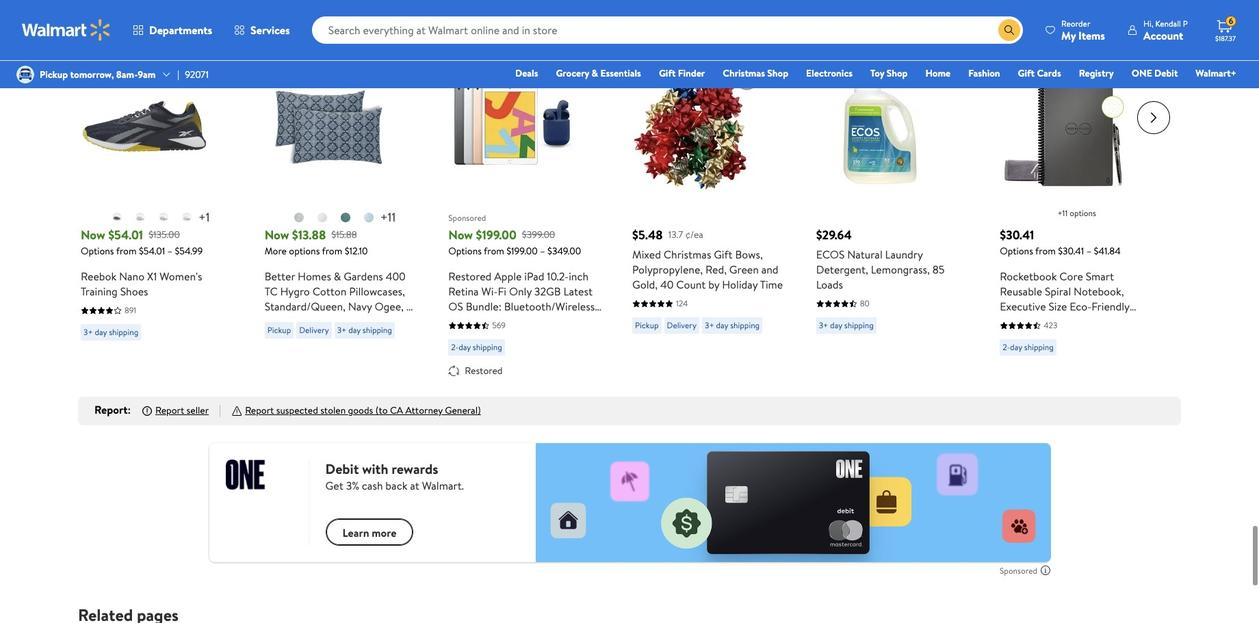 Task type: locate. For each thing, give the bounding box(es) containing it.
2 horizontal spatial options
[[1000, 245, 1033, 258]]

cotton
[[313, 284, 347, 299]]

product group containing $30.41
[[1000, 36, 1154, 381]]

0 horizontal spatial 2
[[406, 299, 412, 314]]

product group containing now $199.00
[[449, 36, 602, 381]]

$54.01 down vector navy / bright ochre / core black image
[[108, 227, 143, 244]]

from up nano
[[116, 245, 137, 258]]

bundle:
[[466, 299, 502, 314]]

2 best from the left
[[638, 43, 654, 55]]

on
[[105, 14, 115, 28]]

available in additional 1 variant element
[[199, 209, 210, 226]]

spiral
[[1045, 284, 1071, 299]]

1 shop from the left
[[768, 66, 789, 80]]

0 horizontal spatial shop
[[768, 66, 789, 80]]

from inside now $54.01 $135.00 options from $54.01 – $54.99
[[116, 245, 137, 258]]

and inside rocketbook core smart reusable spiral notebook, executive size eco-friendly notebook, 6x8.8, includes 1 pen and microfiber cloth, grey
[[1000, 330, 1017, 345]]

2- down the airbuds
[[451, 342, 459, 354]]

options inside the sponsored now $199.00 $399.00 options from $199.00 – $349.00
[[449, 245, 482, 258]]

better homes & gardens 400 tc hygro cotton pillowcases, standard/queen, navy ogee, 2 piece image
[[265, 63, 392, 191]]

0 horizontal spatial 2-
[[451, 342, 459, 354]]

3 options from the left
[[1000, 245, 1033, 258]]

ftwr white / true grey 1 / reebok rubber gum-01 image
[[181, 212, 192, 223]]

0 vertical spatial notebook,
[[1074, 284, 1124, 299]]

1 vertical spatial notebook,
[[1000, 314, 1051, 330]]

red,
[[706, 262, 727, 278]]

christmas down ¢/ea
[[664, 247, 711, 262]]

report for report seller
[[155, 404, 184, 418]]

one debit
[[1132, 66, 1178, 80]]

services button
[[223, 14, 301, 47]]

product group
[[81, 36, 235, 381], [265, 36, 418, 381], [449, 36, 602, 381], [632, 36, 786, 381], [816, 36, 970, 381], [1000, 36, 1154, 381]]

by
[[709, 278, 720, 293]]

report suspected stolen goods (to ca attorney general)
[[245, 404, 481, 418]]

0 horizontal spatial options
[[289, 245, 320, 258]]

2 inside restored apple ipad 10.2-inch retina wi-fi only 32gb latest os bundle: bluetooth/wireless airbuds by certified 2 day express (refurbished)
[[547, 314, 553, 330]]

options up retina
[[449, 245, 482, 258]]

4 product group from the left
[[632, 36, 786, 381]]

women's
[[160, 269, 202, 284]]

now up reebok
[[81, 227, 105, 244]]

2-day shipping
[[451, 342, 502, 354], [1003, 342, 1054, 354]]

0 horizontal spatial 2-day shipping
[[451, 342, 502, 354]]

now inside the sponsored now $199.00 $399.00 options from $199.00 – $349.00
[[449, 227, 473, 244]]

from inside $30.41 options from $30.41 – $41.84
[[1036, 245, 1056, 258]]

1 vertical spatial restored
[[465, 364, 503, 378]]

1 horizontal spatial best
[[638, 43, 654, 55]]

1 options from the left
[[81, 245, 114, 258]]

0 vertical spatial and
[[762, 262, 779, 278]]

1 vertical spatial $54.01
[[139, 245, 165, 258]]

2 now from the left
[[265, 227, 289, 244]]

includes
[[1084, 314, 1123, 330]]

2 horizontal spatial report
[[245, 404, 274, 418]]

2 from from the left
[[322, 245, 342, 258]]

 image
[[16, 66, 34, 84]]

1 best from the left
[[454, 43, 470, 55]]

pickup for now $13.88
[[267, 325, 291, 336]]

$54.01 down $135.00
[[139, 245, 165, 258]]

mixed christmas gift bows, polypropylene, red, green and gold, 40 count by holiday time image
[[632, 63, 760, 191]]

5 product group from the left
[[816, 36, 970, 381]]

1 horizontal spatial notebook,
[[1074, 284, 1124, 299]]

fashion
[[969, 66, 1000, 80]]

next slide for recently viewed items list image
[[1138, 102, 1170, 134]]

report seller
[[155, 404, 209, 418]]

by
[[487, 314, 499, 330]]

1 vertical spatial options
[[289, 245, 320, 258]]

pillowcases,
[[349, 284, 405, 299]]

options up $30.41 options from $30.41 – $41.84
[[1070, 208, 1096, 219]]

2- for rocketbook core smart reusable spiral notebook, executive size eco-friendly notebook, 6x8.8, includes 1 pen and microfiber cloth, grey
[[1003, 342, 1010, 354]]

2-day shipping for and
[[1003, 342, 1054, 354]]

2 best seller from the left
[[638, 43, 675, 55]]

shop right toy
[[887, 66, 908, 80]]

now inside now $54.01 $135.00 options from $54.01 – $54.99
[[81, 227, 105, 244]]

0 horizontal spatial and
[[762, 262, 779, 278]]

3 best from the left
[[1006, 43, 1022, 55]]

bows,
[[735, 247, 763, 262]]

pickup down standard/queen,
[[267, 325, 291, 336]]

$199.00 down '$399.00'
[[507, 245, 538, 258]]

1 2- from the left
[[451, 342, 459, 354]]

gold,
[[632, 278, 658, 293]]

13.7
[[669, 228, 683, 242]]

christmas right finder
[[723, 66, 765, 80]]

0 horizontal spatial &
[[334, 269, 341, 284]]

$5.48
[[632, 227, 663, 244]]

– down '$399.00'
[[540, 245, 545, 258]]

gift left bows,
[[714, 247, 733, 262]]

2 horizontal spatial best
[[1006, 43, 1022, 55]]

now up retina
[[449, 227, 473, 244]]

now up more at the top of page
[[265, 227, 289, 244]]

polypropylene,
[[632, 262, 703, 278]]

add to favorites list, reebok nano x1 women's training shoes image
[[186, 69, 203, 86]]

1 horizontal spatial now
[[265, 227, 289, 244]]

browse
[[191, 14, 221, 28]]

2 product group from the left
[[265, 36, 418, 381]]

teal rain image
[[340, 212, 351, 223]]

+1
[[199, 209, 210, 226]]

pickup tomorrow, 8am-9am
[[40, 68, 156, 81]]

0 horizontal spatial –
[[167, 245, 173, 258]]

$41.84
[[1094, 245, 1121, 258]]

deals
[[515, 66, 538, 80]]

0 vertical spatial christmas
[[723, 66, 765, 80]]

stolen
[[320, 404, 346, 418]]

report for report suspected stolen goods (to ca attorney general)
[[245, 404, 274, 418]]

eco-
[[1070, 299, 1092, 314]]

2 horizontal spatial best seller
[[1006, 43, 1043, 55]]

$15.88
[[331, 228, 357, 242]]

grocery
[[556, 66, 589, 80]]

shipping
[[730, 320, 760, 332], [845, 320, 874, 332], [363, 325, 392, 336], [109, 327, 138, 338], [473, 342, 502, 354], [1025, 342, 1054, 354]]

walmart+ link
[[1190, 66, 1243, 81]]

2-day shipping down 423
[[1003, 342, 1054, 354]]

reebok nano x1 women's training shoes
[[81, 269, 202, 299]]

80
[[860, 298, 870, 310]]

gift cards
[[1018, 66, 1061, 80]]

0 vertical spatial sponsored
[[449, 212, 486, 224]]

product group containing $29.64
[[816, 36, 970, 381]]

2 2-day shipping from the left
[[1003, 342, 1054, 354]]

1 horizontal spatial options
[[1070, 208, 1096, 219]]

holiday
[[722, 278, 758, 293]]

notebook, up the includes
[[1074, 284, 1124, 299]]

0 vertical spatial $30.41
[[1000, 227, 1034, 244]]

vector navy / bright ochre / core black image
[[112, 212, 123, 223]]

2 horizontal spatial –
[[1087, 245, 1092, 258]]

3 best seller from the left
[[1006, 43, 1043, 55]]

2 2- from the left
[[1003, 342, 1010, 354]]

+11 up $30.41 options from $30.41 – $41.84
[[1058, 208, 1068, 219]]

toy shop
[[871, 66, 908, 80]]

$30.41 up rocketbook
[[1000, 227, 1034, 244]]

1 horizontal spatial options
[[449, 245, 482, 258]]

p
[[1183, 17, 1188, 29]]

1 – from the left
[[167, 245, 173, 258]]

&
[[592, 66, 598, 80], [334, 269, 341, 284]]

– left $41.84
[[1087, 245, 1092, 258]]

1 horizontal spatial christmas
[[723, 66, 765, 80]]

1 vertical spatial &
[[334, 269, 341, 284]]

400
[[386, 269, 406, 284]]

3+ down cotton
[[337, 325, 347, 336]]

ftwr white / semi proud pink / pure grey 2 image
[[135, 212, 146, 223]]

from inside the sponsored now $199.00 $399.00 options from $199.00 – $349.00
[[484, 245, 504, 258]]

friendly
[[1092, 299, 1130, 314]]

options inside $30.41 options from $30.41 – $41.84
[[1000, 245, 1033, 258]]

0 horizontal spatial sponsored
[[449, 212, 486, 224]]

0 horizontal spatial gift
[[659, 66, 676, 80]]

2- left microfiber
[[1003, 342, 1010, 354]]

– inside now $54.01 $135.00 options from $54.01 – $54.99
[[167, 245, 173, 258]]

shipping down holiday
[[730, 320, 760, 332]]

1 horizontal spatial report
[[155, 404, 184, 418]]

account
[[1144, 28, 1184, 43]]

gift for gift cards
[[1018, 66, 1035, 80]]

restored apple ipad 10.2-inch retina wi-fi only 32gb latest os bundle: bluetooth/wireless airbuds by certified 2 day express (refurbished) image
[[449, 63, 576, 191]]

0 vertical spatial $199.00
[[476, 227, 517, 244]]

now for $13.88
[[265, 227, 289, 244]]

seller
[[472, 43, 491, 55], [656, 43, 675, 55], [1024, 43, 1043, 55], [187, 404, 209, 418]]

2 – from the left
[[540, 245, 545, 258]]

1 horizontal spatial 2-day shipping
[[1003, 342, 1054, 354]]

3 from from the left
[[484, 245, 504, 258]]

homes
[[298, 269, 331, 284]]

2 horizontal spatial now
[[449, 227, 473, 244]]

0 horizontal spatial best
[[454, 43, 470, 55]]

options up reebok
[[81, 245, 114, 258]]

1 horizontal spatial best seller
[[638, 43, 675, 55]]

day down the loads at top
[[830, 320, 843, 332]]

0 horizontal spatial notebook,
[[1000, 314, 1051, 330]]

$199.00 left '$399.00'
[[476, 227, 517, 244]]

0 horizontal spatial delivery
[[299, 325, 329, 336]]

0 horizontal spatial now
[[81, 227, 105, 244]]

1 horizontal spatial delivery
[[667, 320, 697, 332]]

– down $135.00
[[167, 245, 173, 258]]

gift finder link
[[653, 66, 711, 81]]

walmart+
[[1196, 66, 1237, 80]]

day down "training"
[[95, 327, 107, 338]]

2-day shipping down the airbuds
[[451, 342, 502, 354]]

sponsored inside the sponsored now $199.00 $399.00 options from $199.00 – $349.00
[[449, 212, 486, 224]]

based
[[78, 14, 103, 28]]

green
[[730, 262, 759, 278]]

& right homes at the left top of the page
[[334, 269, 341, 284]]

options inside now $13.88 $15.88 more options from $12.10
[[289, 245, 320, 258]]

1 horizontal spatial and
[[1000, 330, 1017, 345]]

count
[[676, 278, 706, 293]]

Search search field
[[312, 16, 1023, 44]]

restored apple ipad 10.2-inch retina wi-fi only 32gb latest os bundle: bluetooth/wireless airbuds by certified 2 day express (refurbished)
[[449, 269, 595, 345]]

6 product group from the left
[[1000, 36, 1154, 381]]

from up apple
[[484, 245, 504, 258]]

3 now from the left
[[449, 227, 473, 244]]

2 left day
[[547, 314, 553, 330]]

4 from from the left
[[1036, 245, 1056, 258]]

1 horizontal spatial &
[[592, 66, 598, 80]]

3 product group from the left
[[449, 36, 602, 381]]

wi-
[[482, 284, 498, 299]]

reorder my items
[[1062, 17, 1105, 43]]

restored
[[449, 269, 492, 284], [465, 364, 503, 378]]

0 horizontal spatial options
[[81, 245, 114, 258]]

delivery down 124
[[667, 320, 697, 332]]

and right the 'green'
[[762, 262, 779, 278]]

product group containing +1
[[81, 36, 235, 381]]

restored inside restored apple ipad 10.2-inch retina wi-fi only 32gb latest os bundle: bluetooth/wireless airbuds by certified 2 day express (refurbished)
[[449, 269, 492, 284]]

day down executive
[[1010, 342, 1023, 354]]

1 vertical spatial and
[[1000, 330, 1017, 345]]

add to favorites list, restored apple ipad 10.2-inch retina wi-fi only 32gb latest os bundle: bluetooth/wireless airbuds by certified 2 day express (refurbished) image
[[554, 69, 570, 86]]

1 horizontal spatial 2
[[547, 314, 553, 330]]

cards
[[1037, 66, 1061, 80]]

0 vertical spatial options
[[1070, 208, 1096, 219]]

1 horizontal spatial 2-
[[1003, 342, 1010, 354]]

2 options from the left
[[449, 245, 482, 258]]

loads
[[816, 278, 843, 293]]

2
[[406, 299, 412, 314], [547, 314, 553, 330]]

ecos natural laundry detergent, lemongrass, 85 loads image
[[816, 63, 944, 191]]

bluetooth/wireless
[[504, 299, 595, 314]]

now inside now $13.88 $15.88 more options from $12.10
[[265, 227, 289, 244]]

gift left cards
[[1018, 66, 1035, 80]]

microfiber
[[1020, 330, 1070, 345]]

0 horizontal spatial pickup
[[40, 68, 68, 81]]

1 now from the left
[[81, 227, 105, 244]]

569
[[492, 320, 506, 332]]

pickup
[[40, 68, 68, 81], [635, 320, 659, 332], [267, 325, 291, 336]]

& right grocery
[[592, 66, 598, 80]]

walmart image
[[22, 19, 111, 41]]

now for $54.01
[[81, 227, 105, 244]]

seller for mixed christmas gift bows, polypropylene, red, green and gold, 40 count by holiday time
[[656, 43, 675, 55]]

Walmart Site-Wide search field
[[312, 16, 1023, 44]]

pickup down gold, on the top right
[[635, 320, 659, 332]]

pickup left tomorrow,
[[40, 68, 68, 81]]

1 horizontal spatial sponsored
[[1000, 565, 1038, 577]]

available in additional 11 variants element
[[380, 209, 396, 226]]

notebook, down reusable
[[1000, 314, 1051, 330]]

1 horizontal spatial pickup
[[267, 325, 291, 336]]

1 vertical spatial christmas
[[664, 247, 711, 262]]

restored up bundle:
[[449, 269, 492, 284]]

shipping down 891
[[109, 327, 138, 338]]

0 vertical spatial $54.01
[[108, 227, 143, 244]]

3 – from the left
[[1087, 245, 1092, 258]]

fi
[[498, 284, 507, 299]]

1 horizontal spatial –
[[540, 245, 545, 258]]

1 vertical spatial sponsored
[[1000, 565, 1038, 577]]

2 right ogee,
[[406, 299, 412, 314]]

0 horizontal spatial best seller
[[454, 43, 491, 55]]

rocketbook core smart reusable spiral notebook, executive size eco-friendly notebook, 6x8.8, includes 1 pen and microfiber cloth, grey
[[1000, 269, 1150, 345]]

medallion ivory/silver image
[[317, 212, 328, 223]]

+11 right blue sheer romance image
[[380, 209, 396, 226]]

reorder
[[1062, 17, 1091, 29]]

history
[[223, 14, 252, 28]]

restored down the express
[[465, 364, 503, 378]]

shipping down 569
[[473, 342, 502, 354]]

$30.41 up core
[[1058, 245, 1084, 258]]

options down $13.88
[[289, 245, 320, 258]]

$199.00
[[476, 227, 517, 244], [507, 245, 538, 258]]

1 horizontal spatial shop
[[887, 66, 908, 80]]

gift left finder
[[659, 66, 676, 80]]

1 vertical spatial $30.41
[[1058, 245, 1084, 258]]

1 horizontal spatial +11
[[1058, 208, 1068, 219]]

6 $187.37
[[1216, 15, 1236, 43]]

2 horizontal spatial gift
[[1018, 66, 1035, 80]]

0 horizontal spatial +11
[[380, 209, 396, 226]]

and down executive
[[1000, 330, 1017, 345]]

0 horizontal spatial report
[[94, 403, 128, 418]]

from down $15.88
[[322, 245, 342, 258]]

1 horizontal spatial gift
[[714, 247, 733, 262]]

and
[[762, 262, 779, 278], [1000, 330, 1017, 345]]

options up rocketbook
[[1000, 245, 1033, 258]]

shop right add to favorites list, mixed christmas gift bows, polypropylene, red, green and gold, 40 count by holiday time image
[[768, 66, 789, 80]]

departments
[[149, 23, 212, 38]]

+11
[[1058, 208, 1068, 219], [380, 209, 396, 226]]

ad disclaimer and feedback image
[[1040, 566, 1051, 576]]

1 2-day shipping from the left
[[451, 342, 502, 354]]

1 from from the left
[[116, 245, 137, 258]]

0 vertical spatial restored
[[449, 269, 492, 284]]

size
[[1049, 299, 1067, 314]]

– inside the sponsored now $199.00 $399.00 options from $199.00 – $349.00
[[540, 245, 545, 258]]

restored for restored
[[465, 364, 503, 378]]

1 product group from the left
[[81, 36, 235, 381]]

2 horizontal spatial pickup
[[635, 320, 659, 332]]

toy shop link
[[865, 66, 914, 81]]

2 shop from the left
[[887, 66, 908, 80]]

report
[[94, 403, 128, 418], [155, 404, 184, 418], [245, 404, 274, 418]]

$30.41
[[1000, 227, 1034, 244], [1058, 245, 1084, 258]]

best seller for $5.48
[[638, 43, 675, 55]]

departments button
[[122, 14, 223, 47]]

0 horizontal spatial christmas
[[664, 247, 711, 262]]

ogee,
[[375, 299, 404, 314]]

delivery down standard/queen,
[[299, 325, 329, 336]]

$5.48 13.7 ¢/ea mixed christmas gift bows, polypropylene, red, green and gold, 40 count by holiday time
[[632, 227, 783, 293]]

1 best seller from the left
[[454, 43, 491, 55]]

registry link
[[1073, 66, 1120, 81]]

$29.64
[[816, 227, 852, 244]]

1 horizontal spatial $30.41
[[1058, 245, 1084, 258]]

and inside $5.48 13.7 ¢/ea mixed christmas gift bows, polypropylene, red, green and gold, 40 count by holiday time
[[762, 262, 779, 278]]

from up rocketbook
[[1036, 245, 1056, 258]]

0 vertical spatial &
[[592, 66, 598, 80]]

rocketbook
[[1000, 269, 1057, 284]]



Task type: describe. For each thing, give the bounding box(es) containing it.
christmas inside christmas shop link
[[723, 66, 765, 80]]

$399.00
[[522, 228, 555, 242]]

| 92071
[[177, 68, 209, 81]]

registry
[[1079, 66, 1114, 80]]

reduced price
[[86, 43, 137, 55]]

& inside better homes & gardens 400 tc hygro cotton pillowcases, standard/queen, navy ogee, 2 piece
[[334, 269, 341, 284]]

shop for christmas shop
[[768, 66, 789, 80]]

6
[[1229, 15, 1234, 27]]

pen
[[1132, 314, 1150, 330]]

|
[[177, 68, 179, 81]]

home link
[[920, 66, 957, 81]]

hi, kendall p account
[[1144, 17, 1188, 43]]

training
[[81, 284, 118, 299]]

$54.99
[[175, 245, 203, 258]]

search icon image
[[1004, 25, 1015, 36]]

christmas inside $5.48 13.7 ¢/ea mixed christmas gift bows, polypropylene, red, green and gold, 40 count by holiday time
[[664, 247, 711, 262]]

natural
[[848, 247, 883, 262]]

2-day shipping for by
[[451, 342, 502, 354]]

goods
[[348, 404, 373, 418]]

3+ day shipping down 891
[[84, 327, 138, 338]]

apple
[[494, 269, 522, 284]]

your
[[118, 14, 136, 28]]

day down "navy"
[[349, 325, 361, 336]]

recent
[[162, 14, 189, 28]]

10.2-
[[547, 269, 569, 284]]

add to favorites list, rocketbook core smart reusable spiral notebook, executive size eco-friendly notebook, 6x8.8, includes 1 pen and microfiber cloth, grey image
[[1106, 69, 1122, 86]]

add to favorites list, mixed christmas gift bows, polypropylene, red, green and gold, 40 count by holiday time image
[[738, 69, 754, 86]]

inch
[[569, 269, 589, 284]]

3+ day shipping down "navy"
[[337, 325, 392, 336]]

services
[[251, 23, 290, 38]]

general)
[[445, 404, 481, 418]]

fashion link
[[963, 66, 1007, 81]]

nano
[[119, 269, 145, 284]]

– inside $30.41 options from $30.41 – $41.84
[[1087, 245, 1092, 258]]

3+ down by
[[705, 320, 714, 332]]

shipping down 423
[[1025, 342, 1054, 354]]

aqua paisley image
[[293, 212, 304, 223]]

better homes & gardens 400 tc hygro cotton pillowcases, standard/queen, navy ogee, 2 piece
[[265, 269, 412, 330]]

tc
[[265, 284, 278, 299]]

day
[[556, 314, 574, 330]]

best for $5.48
[[638, 43, 654, 55]]

9am
[[138, 68, 156, 81]]

$349.00
[[548, 245, 581, 258]]

add to favorites list, ecos natural laundry detergent, lemongrass, 85 loads image
[[922, 69, 938, 86]]

+11 options
[[1058, 208, 1096, 219]]

gift inside $5.48 13.7 ¢/ea mixed christmas gift bows, polypropylene, red, green and gold, 40 count by holiday time
[[714, 247, 733, 262]]

3+ day shipping down holiday
[[705, 320, 760, 332]]

day down the airbuds
[[459, 342, 471, 354]]

options inside now $54.01 $135.00 options from $54.01 – $54.99
[[81, 245, 114, 258]]

2 inside better homes & gardens 400 tc hygro cotton pillowcases, standard/queen, navy ogee, 2 piece
[[406, 299, 412, 314]]

shop for toy shop
[[887, 66, 908, 80]]

standard/queen,
[[265, 299, 346, 314]]

32gb
[[534, 284, 561, 299]]

hygro
[[280, 284, 310, 299]]

better
[[265, 269, 295, 284]]

from inside now $13.88 $15.88 more options from $12.10
[[322, 245, 342, 258]]

pure grey 1 / hint mint / pure grey 3 image
[[158, 212, 169, 223]]

restored for restored apple ipad 10.2-inch retina wi-fi only 32gb latest os bundle: bluetooth/wireless airbuds by certified 2 day express (refurbished)
[[449, 269, 492, 284]]

report for report :
[[94, 403, 128, 418]]

92071
[[185, 68, 209, 81]]

most
[[139, 14, 159, 28]]

blue sheer romance image
[[363, 212, 374, 223]]

best for now $199.00
[[454, 43, 470, 55]]

x1
[[147, 269, 157, 284]]

8am-
[[116, 68, 138, 81]]

(refurbished)
[[487, 330, 552, 345]]

ecos
[[816, 247, 845, 262]]

2- for restored apple ipad 10.2-inch retina wi-fi only 32gb latest os bundle: bluetooth/wireless airbuds by certified 2 day express (refurbished)
[[451, 342, 459, 354]]

6x8.8,
[[1053, 314, 1082, 330]]

¢/ea
[[686, 228, 704, 242]]

423
[[1044, 320, 1058, 332]]

$187.37
[[1216, 34, 1236, 43]]

3+ down the loads at top
[[819, 320, 828, 332]]

0 horizontal spatial $30.41
[[1000, 227, 1034, 244]]

kendall
[[1156, 17, 1181, 29]]

detergent,
[[816, 262, 869, 278]]

day down by
[[716, 320, 729, 332]]

certified
[[502, 314, 545, 330]]

navy
[[348, 299, 372, 314]]

shoes
[[120, 284, 148, 299]]

laundry
[[885, 247, 923, 262]]

only
[[509, 284, 532, 299]]

gift for gift finder
[[659, 66, 676, 80]]

85
[[933, 262, 945, 278]]

1 vertical spatial $199.00
[[507, 245, 538, 258]]

sponsored for sponsored
[[1000, 565, 1038, 577]]

$13.88
[[292, 227, 326, 244]]

seller for options from $199.00 – $349.00
[[472, 43, 491, 55]]

report :
[[94, 403, 131, 418]]

product group containing +11
[[265, 36, 418, 381]]

smart
[[1086, 269, 1114, 284]]

items
[[1079, 28, 1105, 43]]

$30.41 options from $30.41 – $41.84
[[1000, 227, 1121, 258]]

shipping down ogee,
[[363, 325, 392, 336]]

grocery & essentials
[[556, 66, 641, 80]]

mixed
[[632, 247, 661, 262]]

gift cards link
[[1012, 66, 1068, 81]]

+11 for +11 options
[[1058, 208, 1068, 219]]

essentials
[[601, 66, 641, 80]]

sponsored for sponsored now $199.00 $399.00 options from $199.00 – $349.00
[[449, 212, 486, 224]]

time
[[760, 278, 783, 293]]

$29.64 ecos natural laundry detergent, lemongrass, 85 loads
[[816, 227, 945, 293]]

3+ down "training"
[[84, 327, 93, 338]]

1
[[1126, 314, 1129, 330]]

best seller for now $199.00
[[454, 43, 491, 55]]

:
[[128, 403, 131, 418]]

reduced
[[86, 43, 117, 55]]

toy
[[871, 66, 885, 80]]

rocketbook core smart reusable spiral notebook, executive size eco-friendly notebook, 6x8.8, includes 1 pen and microfiber cloth, grey image
[[1000, 63, 1128, 191]]

+11 for +11
[[380, 209, 396, 226]]

price
[[119, 43, 137, 55]]

one
[[1132, 66, 1153, 80]]

product group containing $5.48
[[632, 36, 786, 381]]

delivery for $5.48
[[667, 320, 697, 332]]

ca
[[390, 404, 403, 418]]

os
[[449, 299, 463, 314]]

reusable
[[1000, 284, 1043, 299]]

reebok nano x1 women's training shoes image
[[81, 63, 208, 191]]

lemongrass,
[[871, 262, 930, 278]]

executive
[[1000, 299, 1046, 314]]

3+ day shipping down the 80
[[819, 320, 874, 332]]

shipping down the 80
[[845, 320, 874, 332]]

pickup for $5.48
[[635, 320, 659, 332]]

delivery for now $13.88
[[299, 325, 329, 336]]

seller for options from $30.41 – $41.84
[[1024, 43, 1043, 55]]

christmas shop
[[723, 66, 789, 80]]



Task type: vqa. For each thing, say whether or not it's contained in the screenshot.
General)
yes



